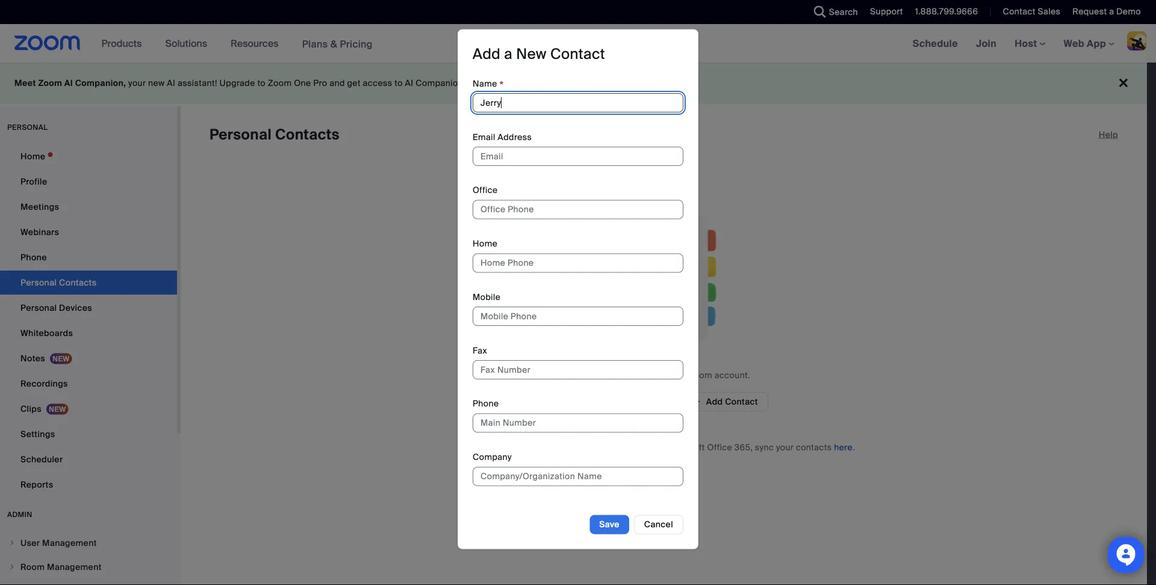 Task type: describe. For each thing, give the bounding box(es) containing it.
settings
[[20, 429, 55, 440]]

join link
[[967, 24, 1006, 63]]

whiteboards
[[20, 328, 73, 339]]

admin
[[7, 511, 32, 520]]

here
[[834, 442, 853, 453]]

2 ai from the left
[[167, 78, 175, 89]]

add image
[[693, 397, 701, 408]]

zoom logo image
[[14, 36, 80, 51]]

here link
[[834, 442, 853, 453]]

Home text field
[[473, 254, 684, 273]]

cost.
[[531, 78, 552, 89]]

home link
[[0, 145, 177, 169]]

meet
[[14, 78, 36, 89]]

plans & pricing
[[302, 37, 373, 50]]

product information navigation
[[93, 24, 382, 64]]

1 upgrade from the left
[[220, 78, 255, 89]]

admin menu menu
[[0, 532, 177, 586]]

365,
[[735, 442, 753, 453]]

no contacts added to your zoom account.
[[578, 370, 750, 381]]

2 horizontal spatial to
[[658, 370, 666, 381]]

personal devices
[[20, 303, 92, 314]]

personal contacts
[[210, 126, 340, 144]]

companion
[[416, 78, 463, 89]]

scheduler link
[[0, 448, 177, 472]]

cancel
[[644, 520, 673, 531]]

phone link
[[0, 246, 177, 270]]

sync
[[755, 442, 774, 453]]

help
[[1099, 129, 1118, 140]]

plans
[[302, 37, 328, 50]]

schedule
[[913, 37, 958, 50]]

.
[[853, 442, 855, 453]]

new
[[148, 78, 165, 89]]

1 vertical spatial office
[[707, 442, 732, 453]]

reports link
[[0, 473, 177, 497]]

schedule link
[[904, 24, 967, 63]]

webinars link
[[0, 220, 177, 245]]

exchange,
[[603, 442, 646, 453]]

reports
[[20, 480, 53, 491]]

personal menu menu
[[0, 145, 177, 499]]

meet zoom ai companion, your new ai assistant! upgrade to zoom one pro and get access to ai companion at no additional cost. upgrade today
[[14, 78, 616, 89]]

help link
[[1099, 125, 1118, 145]]

companion,
[[75, 78, 126, 89]]

new
[[516, 45, 547, 63]]

profile
[[20, 176, 47, 187]]

home inside home link
[[20, 151, 45, 162]]

personal devices link
[[0, 296, 177, 320]]

recordings link
[[0, 372, 177, 396]]

added
[[630, 370, 656, 381]]

clips
[[20, 404, 42, 415]]

contacts
[[275, 126, 340, 144]]

meetings link
[[0, 195, 177, 219]]

Company text field
[[473, 468, 684, 487]]

your for to
[[669, 370, 686, 381]]

request
[[1073, 6, 1107, 17]]

one
[[294, 78, 311, 89]]

calendar,
[[521, 442, 560, 453]]

fax
[[473, 345, 487, 356]]

1 horizontal spatial and
[[648, 442, 664, 453]]

company
[[473, 452, 512, 463]]

mobile
[[473, 292, 501, 303]]

Mobile text field
[[473, 307, 684, 326]]

address
[[498, 132, 532, 143]]

today
[[592, 78, 616, 89]]

clips link
[[0, 397, 177, 422]]

contact inside button
[[725, 397, 758, 408]]

&
[[330, 37, 337, 50]]

0 horizontal spatial to
[[257, 78, 266, 89]]

add for add contact
[[706, 397, 723, 408]]

personal for personal contacts
[[210, 126, 272, 144]]

webinars
[[20, 227, 59, 238]]

1.888.799.9666
[[915, 6, 978, 17]]

no
[[476, 78, 486, 89]]

0 vertical spatial contact
[[1003, 6, 1036, 17]]

contact sales link up "meetings" navigation in the right of the page
[[1003, 6, 1061, 17]]



Task type: vqa. For each thing, say whether or not it's contained in the screenshot.
Your
yes



Task type: locate. For each thing, give the bounding box(es) containing it.
add a new contact dialog
[[458, 29, 699, 550]]

0 horizontal spatial contact
[[550, 45, 605, 63]]

Fax text field
[[473, 361, 684, 380]]

contact sales link up join
[[994, 0, 1064, 24]]

contact up upgrade today link
[[550, 45, 605, 63]]

and right exchange,
[[648, 442, 664, 453]]

a
[[1109, 6, 1114, 17], [504, 45, 513, 63]]

1 horizontal spatial ai
[[167, 78, 175, 89]]

your inside meet zoom ai companion, footer
[[128, 78, 146, 89]]

contact inside "dialog"
[[550, 45, 605, 63]]

and
[[330, 78, 345, 89], [648, 442, 664, 453]]

0 horizontal spatial a
[[504, 45, 513, 63]]

contact sales
[[1003, 6, 1061, 17]]

to right access
[[395, 78, 403, 89]]

plans & pricing link
[[302, 37, 373, 50], [302, 37, 373, 50]]

1 horizontal spatial office
[[707, 442, 732, 453]]

0 vertical spatial contacts
[[592, 370, 628, 381]]

recordings
[[20, 379, 68, 390]]

Office Phone text field
[[473, 200, 684, 220]]

whiteboards link
[[0, 322, 177, 346]]

your right sync
[[776, 442, 794, 453]]

0 horizontal spatial add
[[473, 45, 501, 63]]

account.
[[715, 370, 750, 381]]

notes link
[[0, 347, 177, 371]]

1 horizontal spatial upgrade
[[554, 78, 590, 89]]

to right added
[[658, 370, 666, 381]]

a for add
[[504, 45, 513, 63]]

1 horizontal spatial zoom
[[268, 78, 292, 89]]

1 horizontal spatial home
[[473, 238, 498, 250]]

zoom left 'one'
[[268, 78, 292, 89]]

email address
[[473, 132, 532, 143]]

add a new contact
[[473, 45, 605, 63]]

request a demo
[[1073, 6, 1141, 17]]

name *
[[473, 78, 504, 92]]

0 horizontal spatial phone
[[20, 252, 47, 263]]

to left 'one'
[[257, 78, 266, 89]]

add up name
[[473, 45, 501, 63]]

microsoft down add icon
[[666, 442, 705, 453]]

0 horizontal spatial contacts
[[592, 370, 628, 381]]

add right add icon
[[706, 397, 723, 408]]

add contact
[[706, 397, 758, 408]]

3 ai from the left
[[405, 78, 413, 89]]

join
[[976, 37, 997, 50]]

2 microsoft from the left
[[666, 442, 705, 453]]

office down 'email'
[[473, 185, 498, 196]]

0 horizontal spatial home
[[20, 151, 45, 162]]

banner
[[0, 24, 1156, 64]]

First and Last Name text field
[[473, 93, 684, 113]]

upgrade up first and last name text field on the top
[[554, 78, 590, 89]]

get
[[347, 78, 361, 89]]

zoom
[[38, 78, 62, 89], [268, 78, 292, 89], [689, 370, 712, 381]]

pro
[[313, 78, 327, 89]]

google
[[489, 442, 519, 453]]

1 vertical spatial your
[[669, 370, 686, 381]]

a left the demo
[[1109, 6, 1114, 17]]

phone
[[20, 252, 47, 263], [473, 399, 499, 410]]

name
[[473, 78, 497, 89]]

ai left 'companion,'
[[64, 78, 73, 89]]

home up mobile
[[473, 238, 498, 250]]

0 vertical spatial add
[[473, 45, 501, 63]]

email
[[473, 132, 495, 143]]

add
[[473, 45, 501, 63], [706, 397, 723, 408]]

home inside add a new contact "dialog"
[[473, 238, 498, 250]]

1 vertical spatial and
[[648, 442, 664, 453]]

2 horizontal spatial contact
[[1003, 6, 1036, 17]]

add inside add a new contact "dialog"
[[473, 45, 501, 63]]

microsoft
[[562, 442, 601, 453], [666, 442, 705, 453]]

save button
[[590, 516, 629, 535]]

phone inside phone link
[[20, 252, 47, 263]]

2 upgrade from the left
[[554, 78, 590, 89]]

personal inside 'link'
[[20, 303, 57, 314]]

1 vertical spatial a
[[504, 45, 513, 63]]

support
[[870, 6, 903, 17]]

your for companion,
[[128, 78, 146, 89]]

Email Address text field
[[473, 147, 684, 166]]

1 horizontal spatial your
[[669, 370, 686, 381]]

1 horizontal spatial a
[[1109, 6, 1114, 17]]

1 vertical spatial home
[[473, 238, 498, 250]]

personal
[[7, 123, 48, 132]]

1 vertical spatial contact
[[550, 45, 605, 63]]

1 ai from the left
[[64, 78, 73, 89]]

0 vertical spatial a
[[1109, 6, 1114, 17]]

save
[[599, 520, 620, 531]]

2 vertical spatial your
[[776, 442, 794, 453]]

home up 'profile'
[[20, 151, 45, 162]]

0 vertical spatial personal
[[210, 126, 272, 144]]

zoom right the meet
[[38, 78, 62, 89]]

0 horizontal spatial microsoft
[[562, 442, 601, 453]]

0 horizontal spatial upgrade
[[220, 78, 255, 89]]

0 horizontal spatial your
[[128, 78, 146, 89]]

add for add a new contact
[[473, 45, 501, 63]]

0 vertical spatial and
[[330, 78, 345, 89]]

0 vertical spatial home
[[20, 151, 45, 162]]

pricing
[[340, 37, 373, 50]]

1 horizontal spatial contacts
[[796, 442, 832, 453]]

office
[[473, 185, 498, 196], [707, 442, 732, 453]]

a left new in the left of the page
[[504, 45, 513, 63]]

2 horizontal spatial zoom
[[689, 370, 712, 381]]

banner containing schedule
[[0, 24, 1156, 64]]

additional
[[488, 78, 529, 89]]

upgrade
[[220, 78, 255, 89], [554, 78, 590, 89]]

microsoft down phone "text box"
[[562, 442, 601, 453]]

*
[[500, 78, 504, 92]]

zoom up add icon
[[689, 370, 712, 381]]

your
[[128, 78, 146, 89], [669, 370, 686, 381], [776, 442, 794, 453]]

1 vertical spatial add
[[706, 397, 723, 408]]

a inside add a new contact "dialog"
[[504, 45, 513, 63]]

for google calendar, microsoft exchange, and microsoft office 365, sync your contacts here .
[[473, 442, 855, 453]]

2 horizontal spatial ai
[[405, 78, 413, 89]]

1 vertical spatial contacts
[[796, 442, 832, 453]]

0 vertical spatial office
[[473, 185, 498, 196]]

contact sales link
[[994, 0, 1064, 24], [1003, 6, 1061, 17]]

devices
[[59, 303, 92, 314]]

scheduler
[[20, 454, 63, 466]]

your left new
[[128, 78, 146, 89]]

0 horizontal spatial and
[[330, 78, 345, 89]]

assistant!
[[178, 78, 217, 89]]

personal for personal devices
[[20, 303, 57, 314]]

a for request
[[1109, 6, 1114, 17]]

notes
[[20, 353, 45, 364]]

add contact button
[[683, 393, 768, 412]]

request a demo link
[[1064, 0, 1156, 24], [1073, 6, 1141, 17]]

office left 365,
[[707, 442, 732, 453]]

contact down account. in the bottom of the page
[[725, 397, 758, 408]]

and inside meet zoom ai companion, footer
[[330, 78, 345, 89]]

Phone text field
[[473, 414, 684, 433]]

demo
[[1117, 6, 1141, 17]]

1 horizontal spatial to
[[395, 78, 403, 89]]

ai right new
[[167, 78, 175, 89]]

and left get
[[330, 78, 345, 89]]

no
[[578, 370, 589, 381]]

upgrade down product information navigation
[[220, 78, 255, 89]]

ai left companion
[[405, 78, 413, 89]]

meetings navigation
[[904, 24, 1156, 64]]

for
[[473, 442, 486, 453]]

upgrade today link
[[554, 78, 616, 89]]

ai
[[64, 78, 73, 89], [167, 78, 175, 89], [405, 78, 413, 89]]

1 horizontal spatial contact
[[725, 397, 758, 408]]

0 horizontal spatial zoom
[[38, 78, 62, 89]]

1 horizontal spatial add
[[706, 397, 723, 408]]

meet zoom ai companion, footer
[[0, 63, 1147, 104]]

1 horizontal spatial microsoft
[[666, 442, 705, 453]]

sales
[[1038, 6, 1061, 17]]

phone inside add a new contact "dialog"
[[473, 399, 499, 410]]

0 horizontal spatial ai
[[64, 78, 73, 89]]

2 vertical spatial contact
[[725, 397, 758, 408]]

1 vertical spatial phone
[[473, 399, 499, 410]]

cancel button
[[634, 516, 684, 535]]

profile link
[[0, 170, 177, 194]]

2 horizontal spatial your
[[776, 442, 794, 453]]

phone down webinars on the top of the page
[[20, 252, 47, 263]]

your right added
[[669, 370, 686, 381]]

0 vertical spatial phone
[[20, 252, 47, 263]]

contacts right no
[[592, 370, 628, 381]]

settings link
[[0, 423, 177, 447]]

home
[[20, 151, 45, 162], [473, 238, 498, 250]]

1 horizontal spatial personal
[[210, 126, 272, 144]]

add inside the add contact button
[[706, 397, 723, 408]]

contacts
[[592, 370, 628, 381], [796, 442, 832, 453]]

access
[[363, 78, 392, 89]]

meetings
[[20, 201, 59, 213]]

office inside add a new contact "dialog"
[[473, 185, 498, 196]]

contacts left here at the bottom right of page
[[796, 442, 832, 453]]

0 horizontal spatial personal
[[20, 303, 57, 314]]

phone up for
[[473, 399, 499, 410]]

at
[[465, 78, 473, 89]]

contact left the sales
[[1003, 6, 1036, 17]]

1.888.799.9666 button
[[906, 0, 981, 24], [915, 6, 978, 17]]

1 vertical spatial personal
[[20, 303, 57, 314]]

1 microsoft from the left
[[562, 442, 601, 453]]

0 horizontal spatial office
[[473, 185, 498, 196]]

1 horizontal spatial phone
[[473, 399, 499, 410]]

0 vertical spatial your
[[128, 78, 146, 89]]



